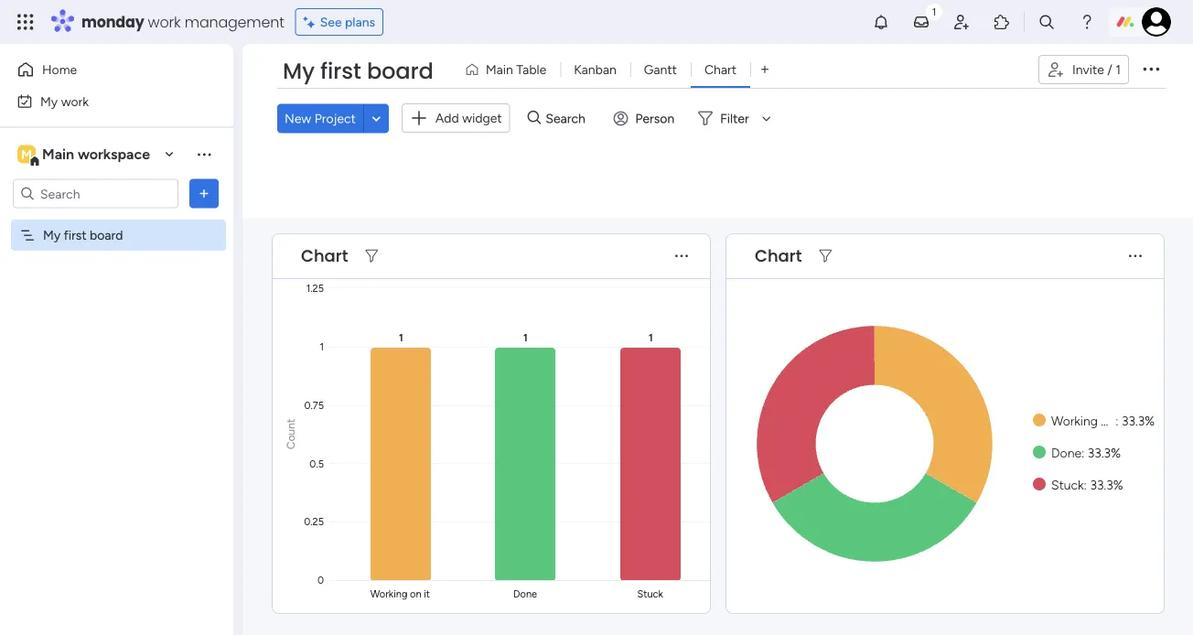 Task type: vqa. For each thing, say whether or not it's contained in the screenshot.
Main in the Workspace selection element
yes



Task type: locate. For each thing, give the bounding box(es) containing it.
my
[[283, 56, 315, 87], [40, 93, 58, 109], [43, 227, 61, 243]]

home button
[[11, 55, 197, 84]]

main for main table
[[486, 62, 513, 77]]

1 vertical spatial my
[[40, 93, 58, 109]]

v2 funnel image right dapulse drag handle 3 image
[[820, 249, 832, 262]]

board inside field
[[367, 56, 434, 87]]

first down search in workspace field
[[64, 227, 87, 243]]

33.3% down done : 33.3%
[[1091, 476, 1124, 492]]

my first board list box
[[0, 216, 233, 498]]

add widget button
[[402, 103, 510, 133]]

1 vertical spatial main
[[42, 146, 74, 163]]

1 vertical spatial work
[[61, 93, 89, 109]]

see
[[320, 14, 342, 30]]

chart left add view image
[[705, 62, 737, 77]]

more dots image for dapulse drag handle 3 image's v2 funnel image
[[1130, 249, 1142, 262]]

main inside button
[[486, 62, 513, 77]]

0 horizontal spatial my first board
[[43, 227, 123, 243]]

invite / 1
[[1073, 62, 1121, 77]]

0 horizontal spatial chart
[[301, 244, 348, 267]]

1 vertical spatial board
[[90, 227, 123, 243]]

angle down image
[[372, 111, 381, 125]]

main content
[[243, 218, 1194, 635]]

more dots image for dapulse drag handle 3 icon's v2 funnel image
[[676, 249, 688, 262]]

0 horizontal spatial work
[[61, 93, 89, 109]]

1 vertical spatial my first board
[[43, 227, 123, 243]]

chart
[[705, 62, 737, 77], [301, 244, 348, 267], [755, 244, 802, 267]]

0 vertical spatial my first board
[[283, 56, 434, 87]]

0 vertical spatial board
[[367, 56, 434, 87]]

1 horizontal spatial board
[[367, 56, 434, 87]]

board
[[367, 56, 434, 87], [90, 227, 123, 243]]

person
[[636, 111, 675, 126]]

invite / 1 button
[[1039, 55, 1130, 84]]

0 vertical spatial work
[[148, 11, 181, 32]]

select product image
[[16, 13, 35, 31]]

0 horizontal spatial main
[[42, 146, 74, 163]]

workspace image
[[17, 144, 36, 164]]

0 vertical spatial main
[[486, 62, 513, 77]]

0 horizontal spatial first
[[64, 227, 87, 243]]

chart right dapulse drag handle 3 image
[[755, 244, 802, 267]]

1 horizontal spatial chart
[[705, 62, 737, 77]]

1 vertical spatial first
[[64, 227, 87, 243]]

: up the stuck : 33.3%
[[1082, 444, 1085, 460]]

options image
[[1141, 57, 1162, 79]]

0 vertical spatial :
[[1116, 412, 1119, 428]]

my first board down search in workspace field
[[43, 227, 123, 243]]

v2 funnel image
[[366, 249, 378, 262], [820, 249, 832, 262]]

first inside field
[[320, 56, 361, 87]]

add view image
[[761, 63, 769, 76]]

main content containing chart
[[243, 218, 1194, 635]]

2 vertical spatial :
[[1084, 476, 1087, 492]]

1 v2 funnel image from the left
[[366, 249, 378, 262]]

work for monday
[[148, 11, 181, 32]]

working
[[1052, 412, 1098, 428]]

1 horizontal spatial more dots image
[[1130, 249, 1142, 262]]

My first board field
[[278, 56, 438, 87]]

: for stuck : 33.3%
[[1084, 476, 1087, 492]]

my inside button
[[40, 93, 58, 109]]

option
[[0, 219, 233, 222]]

my first board
[[283, 56, 434, 87], [43, 227, 123, 243]]

more dots image
[[676, 249, 688, 262], [1130, 249, 1142, 262]]

chart right dapulse drag handle 3 icon
[[301, 244, 348, 267]]

home
[[42, 62, 77, 77]]

dapulse drag handle 3 image
[[738, 249, 745, 262]]

0 horizontal spatial more dots image
[[676, 249, 688, 262]]

:
[[1116, 412, 1119, 428], [1082, 444, 1085, 460], [1084, 476, 1087, 492]]

work
[[148, 11, 181, 32], [61, 93, 89, 109]]

my down the home in the left top of the page
[[40, 93, 58, 109]]

1 vertical spatial :
[[1082, 444, 1085, 460]]

first
[[320, 56, 361, 87], [64, 227, 87, 243]]

main left table
[[486, 62, 513, 77]]

1 horizontal spatial first
[[320, 56, 361, 87]]

search everything image
[[1038, 13, 1056, 31]]

: left "it"
[[1116, 412, 1119, 428]]

2 horizontal spatial chart
[[755, 244, 802, 267]]

2 vertical spatial 33.3%
[[1091, 476, 1124, 492]]

v2 funnel image right dapulse drag handle 3 icon
[[366, 249, 378, 262]]

arrow down image
[[756, 107, 778, 129]]

work inside button
[[61, 93, 89, 109]]

first inside list box
[[64, 227, 87, 243]]

0 horizontal spatial v2 funnel image
[[366, 249, 378, 262]]

main for main workspace
[[42, 146, 74, 163]]

33.3% down on
[[1088, 444, 1121, 460]]

gantt button
[[630, 55, 691, 84]]

new project
[[285, 111, 356, 126]]

m
[[21, 146, 32, 162]]

new project button
[[277, 104, 363, 133]]

main inside workspace selection element
[[42, 146, 74, 163]]

done
[[1052, 444, 1082, 460]]

kanban
[[574, 62, 617, 77]]

working on it
[[1052, 412, 1127, 428]]

v2 search image
[[528, 108, 541, 129]]

Search in workspace field
[[38, 183, 153, 204]]

inbox image
[[913, 13, 931, 31]]

invite
[[1073, 62, 1105, 77]]

v2 funnel image for dapulse drag handle 3 icon
[[366, 249, 378, 262]]

0 vertical spatial my
[[283, 56, 315, 87]]

1 vertical spatial 33.3%
[[1088, 444, 1121, 460]]

2 vertical spatial my
[[43, 227, 61, 243]]

0 vertical spatial first
[[320, 56, 361, 87]]

widget
[[462, 110, 502, 126]]

work right monday
[[148, 11, 181, 32]]

33.3% for done : 33.3%
[[1088, 444, 1121, 460]]

my work
[[40, 93, 89, 109]]

main
[[486, 62, 513, 77], [42, 146, 74, 163]]

dapulse drag handle 3 image
[[284, 249, 291, 262]]

my up new
[[283, 56, 315, 87]]

my down search in workspace field
[[43, 227, 61, 243]]

my first board down plans
[[283, 56, 434, 87]]

2 v2 funnel image from the left
[[820, 249, 832, 262]]

chart inside the chart button
[[705, 62, 737, 77]]

workspace
[[78, 146, 150, 163]]

my work button
[[11, 87, 197, 116]]

plans
[[345, 14, 375, 30]]

main workspace
[[42, 146, 150, 163]]

board up angle down icon
[[367, 56, 434, 87]]

1 horizontal spatial v2 funnel image
[[820, 249, 832, 262]]

work down the home in the left top of the page
[[61, 93, 89, 109]]

1 horizontal spatial main
[[486, 62, 513, 77]]

it
[[1119, 412, 1127, 428]]

0 horizontal spatial board
[[90, 227, 123, 243]]

main right the workspace image on the left top of page
[[42, 146, 74, 163]]

1 horizontal spatial my first board
[[283, 56, 434, 87]]

1 image
[[926, 1, 943, 22]]

1 horizontal spatial work
[[148, 11, 181, 32]]

first up project at top
[[320, 56, 361, 87]]

board down search in workspace field
[[90, 227, 123, 243]]

33.3%
[[1122, 412, 1155, 428], [1088, 444, 1121, 460], [1091, 476, 1124, 492]]

filter button
[[691, 104, 778, 133]]

: down done : 33.3%
[[1084, 476, 1087, 492]]

33.3% right on
[[1122, 412, 1155, 428]]

2 more dots image from the left
[[1130, 249, 1142, 262]]

1 more dots image from the left
[[676, 249, 688, 262]]



Task type: describe. For each thing, give the bounding box(es) containing it.
table
[[517, 62, 547, 77]]

invite members image
[[953, 13, 971, 31]]

workspace options image
[[195, 145, 213, 163]]

john smith image
[[1142, 7, 1172, 37]]

add widget
[[436, 110, 502, 126]]

new
[[285, 111, 311, 126]]

filter
[[721, 111, 749, 126]]

gantt
[[644, 62, 677, 77]]

see plans
[[320, 14, 375, 30]]

my inside list box
[[43, 227, 61, 243]]

options image
[[195, 184, 213, 203]]

1
[[1116, 62, 1121, 77]]

my first board inside list box
[[43, 227, 123, 243]]

see plans button
[[295, 8, 384, 36]]

Search field
[[541, 105, 596, 131]]

board inside list box
[[90, 227, 123, 243]]

my inside field
[[283, 56, 315, 87]]

monday work management
[[81, 11, 284, 32]]

stuck
[[1052, 476, 1084, 492]]

apps image
[[993, 13, 1011, 31]]

stuck : 33.3%
[[1052, 476, 1124, 492]]

work for my
[[61, 93, 89, 109]]

project
[[315, 111, 356, 126]]

management
[[185, 11, 284, 32]]

person button
[[606, 104, 686, 133]]

v2 funnel image for dapulse drag handle 3 image
[[820, 249, 832, 262]]

add
[[436, 110, 459, 126]]

done : 33.3%
[[1052, 444, 1121, 460]]

kanban button
[[560, 55, 630, 84]]

chart for dapulse drag handle 3 icon
[[301, 244, 348, 267]]

/
[[1108, 62, 1113, 77]]

: 33.3%
[[1116, 412, 1155, 428]]

chart button
[[691, 55, 751, 84]]

main table button
[[458, 55, 560, 84]]

chart for dapulse drag handle 3 image
[[755, 244, 802, 267]]

0 vertical spatial 33.3%
[[1122, 412, 1155, 428]]

: for done : 33.3%
[[1082, 444, 1085, 460]]

main table
[[486, 62, 547, 77]]

notifications image
[[872, 13, 891, 31]]

help image
[[1078, 13, 1097, 31]]

monday
[[81, 11, 144, 32]]

workspace selection element
[[17, 143, 153, 167]]

33.3% for stuck : 33.3%
[[1091, 476, 1124, 492]]

my first board inside field
[[283, 56, 434, 87]]

on
[[1101, 412, 1116, 428]]



